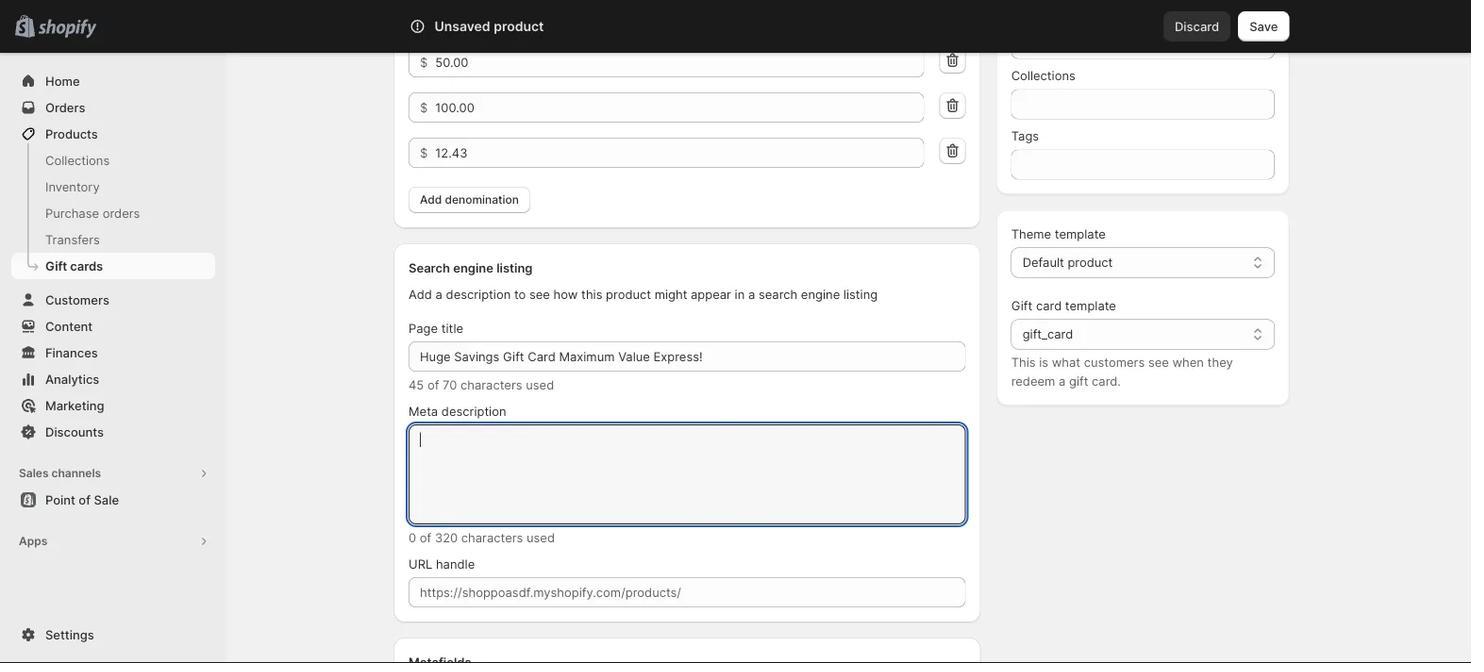 Task type: locate. For each thing, give the bounding box(es) containing it.
0 vertical spatial $
[[420, 55, 428, 69]]

add a description to see how this product might appear in a search engine listing
[[409, 287, 878, 302]]

denomination
[[445, 193, 519, 207]]

collections up tags
[[1012, 68, 1076, 83]]

1 vertical spatial collections
[[45, 153, 110, 168]]

0 vertical spatial engine
[[453, 261, 494, 275]]

0 horizontal spatial product
[[494, 18, 544, 34]]

1 $ from the top
[[420, 55, 428, 69]]

appear
[[691, 287, 732, 302]]

0 horizontal spatial gift
[[45, 259, 67, 273]]

template
[[1055, 227, 1106, 242], [1066, 299, 1117, 313]]

search
[[486, 19, 526, 34], [409, 261, 450, 275]]

content link
[[11, 313, 215, 340]]

0 vertical spatial characters
[[461, 378, 523, 392]]

meta
[[409, 404, 438, 419]]

0 vertical spatial of
[[428, 378, 439, 392]]

sales channels button
[[11, 461, 215, 487]]

see right the to
[[530, 287, 550, 302]]

1 vertical spatial listing
[[844, 287, 878, 302]]

collections
[[1012, 68, 1076, 83], [45, 153, 110, 168]]

listing up the to
[[497, 261, 533, 275]]

shopify image
[[38, 19, 97, 38]]

point of sale
[[45, 493, 119, 507]]

1 vertical spatial $
[[420, 100, 428, 115]]

1 horizontal spatial engine
[[801, 287, 840, 302]]

gift for gift cards
[[45, 259, 67, 273]]

1 vertical spatial characters
[[461, 531, 523, 545]]

0 horizontal spatial a
[[436, 287, 443, 302]]

2 $ from the top
[[420, 100, 428, 115]]

a
[[436, 287, 443, 302], [749, 287, 756, 302], [1059, 374, 1066, 389]]

$ text field up $ text box
[[435, 47, 925, 77]]

finances
[[45, 346, 98, 360]]

0 vertical spatial gift
[[45, 259, 67, 273]]

used right 70
[[526, 378, 554, 392]]

sale
[[94, 493, 119, 507]]

1 vertical spatial engine
[[801, 287, 840, 302]]

gift card template
[[1012, 299, 1117, 313]]

of right 0
[[420, 531, 432, 545]]

see
[[530, 287, 550, 302], [1149, 355, 1170, 370]]

description
[[446, 287, 511, 302], [442, 404, 507, 419]]

1 vertical spatial add
[[409, 287, 432, 302]]

$ text field
[[435, 93, 925, 123]]

save button
[[1239, 11, 1290, 42]]

product
[[494, 18, 544, 34], [1068, 255, 1113, 270], [606, 287, 651, 302]]

unsaved
[[435, 18, 491, 34]]

they
[[1208, 355, 1234, 370]]

of left sale
[[79, 493, 91, 507]]

https://shoppoasdf.myshopify.com/products/
[[420, 585, 682, 600]]

description down search engine listing
[[446, 287, 511, 302]]

2 vertical spatial $
[[420, 145, 428, 160]]

engine up title
[[453, 261, 494, 275]]

theme template
[[1012, 227, 1106, 242]]

product right unsaved
[[494, 18, 544, 34]]

1 vertical spatial of
[[79, 493, 91, 507]]

characters for 70
[[461, 378, 523, 392]]

channels
[[51, 467, 101, 481]]

0 horizontal spatial see
[[530, 287, 550, 302]]

2 horizontal spatial a
[[1059, 374, 1066, 389]]

see for to
[[530, 287, 550, 302]]

engine right search
[[801, 287, 840, 302]]

add for add a description to see how this product might appear in a search engine listing
[[409, 287, 432, 302]]

1 $ text field from the top
[[435, 47, 925, 77]]

collections up inventory on the top of the page
[[45, 153, 110, 168]]

1 characters from the top
[[461, 378, 523, 392]]

see left the "when" at right
[[1149, 355, 1170, 370]]

analytics
[[45, 372, 99, 387]]

$ text field down $ text box
[[435, 138, 925, 168]]

45 of 70 characters used
[[409, 378, 554, 392]]

0 of 320 characters used
[[409, 531, 555, 545]]

0
[[409, 531, 416, 545]]

add inside button
[[420, 193, 442, 207]]

1 horizontal spatial listing
[[844, 287, 878, 302]]

of inside button
[[79, 493, 91, 507]]

purchase
[[45, 206, 99, 220]]

$ for $ text box
[[420, 100, 428, 115]]

search
[[759, 287, 798, 302]]

characters up handle
[[461, 531, 523, 545]]

1 vertical spatial search
[[409, 261, 450, 275]]

0 vertical spatial description
[[446, 287, 511, 302]]

collections link
[[11, 147, 215, 174]]

discard
[[1175, 19, 1220, 34]]

of left 70
[[428, 378, 439, 392]]

characters
[[461, 378, 523, 392], [461, 531, 523, 545]]

2 vertical spatial of
[[420, 531, 432, 545]]

customers
[[45, 293, 109, 307]]

1 vertical spatial gift
[[1012, 299, 1033, 313]]

finances link
[[11, 340, 215, 366]]

see inside this is what customers see when they redeem a gift card.
[[1149, 355, 1170, 370]]

listing right search
[[844, 287, 878, 302]]

gift for gift card template
[[1012, 299, 1033, 313]]

search for search engine listing
[[409, 261, 450, 275]]

1 horizontal spatial collections
[[1012, 68, 1076, 83]]

analytics link
[[11, 366, 215, 393]]

$ for 1st $ text field
[[420, 55, 428, 69]]

add up page
[[409, 287, 432, 302]]

45
[[409, 378, 424, 392]]

0 vertical spatial product
[[494, 18, 544, 34]]

used up https://shoppoasdf.myshopify.com/products/
[[527, 531, 555, 545]]

of for sale
[[79, 493, 91, 507]]

320
[[435, 531, 458, 545]]

template right card
[[1066, 299, 1117, 313]]

listing
[[497, 261, 533, 275], [844, 287, 878, 302]]

of
[[428, 378, 439, 392], [79, 493, 91, 507], [420, 531, 432, 545]]

used for 0 of 320 characters used
[[527, 531, 555, 545]]

handle
[[436, 557, 475, 572]]

1 horizontal spatial product
[[606, 287, 651, 302]]

0 vertical spatial add
[[420, 193, 442, 207]]

inventory
[[45, 179, 100, 194]]

gift_card
[[1023, 327, 1074, 342]]

search engine listing
[[409, 261, 533, 275]]

of for 320
[[420, 531, 432, 545]]

gift left cards
[[45, 259, 67, 273]]

product right this
[[606, 287, 651, 302]]

a right in
[[749, 287, 756, 302]]

orders link
[[11, 94, 215, 121]]

see for customers
[[1149, 355, 1170, 370]]

0 horizontal spatial collections
[[45, 153, 110, 168]]

$
[[420, 55, 428, 69], [420, 100, 428, 115], [420, 145, 428, 160]]

Page title text field
[[409, 342, 966, 372]]

0 horizontal spatial engine
[[453, 261, 494, 275]]

inventory link
[[11, 174, 215, 200]]

engine
[[453, 261, 494, 275], [801, 287, 840, 302]]

template up default product
[[1055, 227, 1106, 242]]

gift cards
[[45, 259, 103, 273]]

2 characters from the top
[[461, 531, 523, 545]]

0 vertical spatial see
[[530, 287, 550, 302]]

add
[[420, 193, 442, 207], [409, 287, 432, 302]]

Meta description text field
[[409, 425, 966, 525]]

product down the theme template
[[1068, 255, 1113, 270]]

cards
[[70, 259, 103, 273]]

default product
[[1023, 255, 1113, 270]]

$ for 2nd $ text field
[[420, 145, 428, 160]]

is
[[1040, 355, 1049, 370]]

1 horizontal spatial see
[[1149, 355, 1170, 370]]

characters right 70
[[461, 378, 523, 392]]

gift left card
[[1012, 299, 1033, 313]]

0 vertical spatial collections
[[1012, 68, 1076, 83]]

0 vertical spatial $ text field
[[435, 47, 925, 77]]

description down the 45 of 70 characters used
[[442, 404, 507, 419]]

1 horizontal spatial gift
[[1012, 299, 1033, 313]]

0 horizontal spatial listing
[[497, 261, 533, 275]]

1 vertical spatial used
[[527, 531, 555, 545]]

apps button
[[11, 529, 215, 555]]

a up page title
[[436, 287, 443, 302]]

characters for 320
[[461, 531, 523, 545]]

meta description
[[409, 404, 507, 419]]

page title
[[409, 321, 464, 336]]

1 vertical spatial $ text field
[[435, 138, 925, 168]]

add left denomination
[[420, 193, 442, 207]]

1 horizontal spatial a
[[749, 287, 756, 302]]

0 vertical spatial used
[[526, 378, 554, 392]]

1 vertical spatial template
[[1066, 299, 1117, 313]]

default
[[1023, 255, 1065, 270]]

0 vertical spatial search
[[486, 19, 526, 34]]

sales channels
[[19, 467, 101, 481]]

search inside search button
[[486, 19, 526, 34]]

1 horizontal spatial search
[[486, 19, 526, 34]]

3 $ from the top
[[420, 145, 428, 160]]

products link
[[11, 121, 215, 147]]

$ text field
[[435, 47, 925, 77], [435, 138, 925, 168]]

in
[[735, 287, 745, 302]]

1 vertical spatial product
[[1068, 255, 1113, 270]]

URL handle text field
[[682, 578, 966, 608]]

a left gift
[[1059, 374, 1066, 389]]

2 horizontal spatial product
[[1068, 255, 1113, 270]]

discounts link
[[11, 419, 215, 446]]

used
[[526, 378, 554, 392], [527, 531, 555, 545]]

2 $ text field from the top
[[435, 138, 925, 168]]

transfers
[[45, 232, 100, 247]]

0 horizontal spatial search
[[409, 261, 450, 275]]

1 vertical spatial see
[[1149, 355, 1170, 370]]

gift
[[45, 259, 67, 273], [1012, 299, 1033, 313]]



Task type: vqa. For each thing, say whether or not it's contained in the screenshot.
Status on the top of page
no



Task type: describe. For each thing, give the bounding box(es) containing it.
home
[[45, 74, 80, 88]]

0 vertical spatial template
[[1055, 227, 1106, 242]]

of for 70
[[428, 378, 439, 392]]

gift cards link
[[11, 253, 215, 279]]

home link
[[11, 68, 215, 94]]

how
[[554, 287, 578, 302]]

add for add denomination
[[420, 193, 442, 207]]

products
[[45, 127, 98, 141]]

orders
[[103, 206, 140, 220]]

Collections text field
[[1012, 89, 1275, 119]]

used for 45 of 70 characters used
[[526, 378, 554, 392]]

discounts
[[45, 425, 104, 439]]

page
[[409, 321, 438, 336]]

1 vertical spatial description
[[442, 404, 507, 419]]

card
[[1036, 299, 1062, 313]]

marketing link
[[11, 393, 215, 419]]

orders
[[45, 100, 85, 115]]

Vendor text field
[[1012, 29, 1275, 59]]

gift
[[1070, 374, 1089, 389]]

transfers link
[[11, 227, 215, 253]]

settings link
[[11, 622, 215, 649]]

title
[[442, 321, 464, 336]]

url
[[409, 557, 433, 572]]

point of sale button
[[0, 487, 227, 514]]

discard button
[[1164, 11, 1231, 42]]

this is what customers see when they redeem a gift card.
[[1012, 355, 1234, 389]]

might
[[655, 287, 688, 302]]

when
[[1173, 355, 1205, 370]]

Tags text field
[[1012, 150, 1275, 180]]

add denomination button
[[409, 187, 530, 213]]

settings
[[45, 628, 94, 642]]

unsaved product
[[435, 18, 544, 34]]

save
[[1250, 19, 1279, 34]]

customers
[[1084, 355, 1145, 370]]

purchase orders link
[[11, 200, 215, 227]]

redeem
[[1012, 374, 1056, 389]]

content
[[45, 319, 93, 334]]

70
[[443, 378, 457, 392]]

tags
[[1012, 129, 1039, 143]]

customers link
[[11, 287, 215, 313]]

product for default product
[[1068, 255, 1113, 270]]

this
[[1012, 355, 1036, 370]]

to
[[514, 287, 526, 302]]

card.
[[1092, 374, 1121, 389]]

search button
[[455, 11, 1003, 42]]

marketing
[[45, 398, 104, 413]]

apps
[[19, 535, 47, 548]]

point
[[45, 493, 75, 507]]

add denomination
[[420, 193, 519, 207]]

purchase orders
[[45, 206, 140, 220]]

sales
[[19, 467, 49, 481]]

url handle
[[409, 557, 475, 572]]

this
[[582, 287, 603, 302]]

search for search
[[486, 19, 526, 34]]

theme
[[1012, 227, 1052, 242]]

2 vertical spatial product
[[606, 287, 651, 302]]

what
[[1052, 355, 1081, 370]]

0 vertical spatial listing
[[497, 261, 533, 275]]

a inside this is what customers see when they redeem a gift card.
[[1059, 374, 1066, 389]]

point of sale link
[[11, 487, 215, 514]]

product for unsaved product
[[494, 18, 544, 34]]



